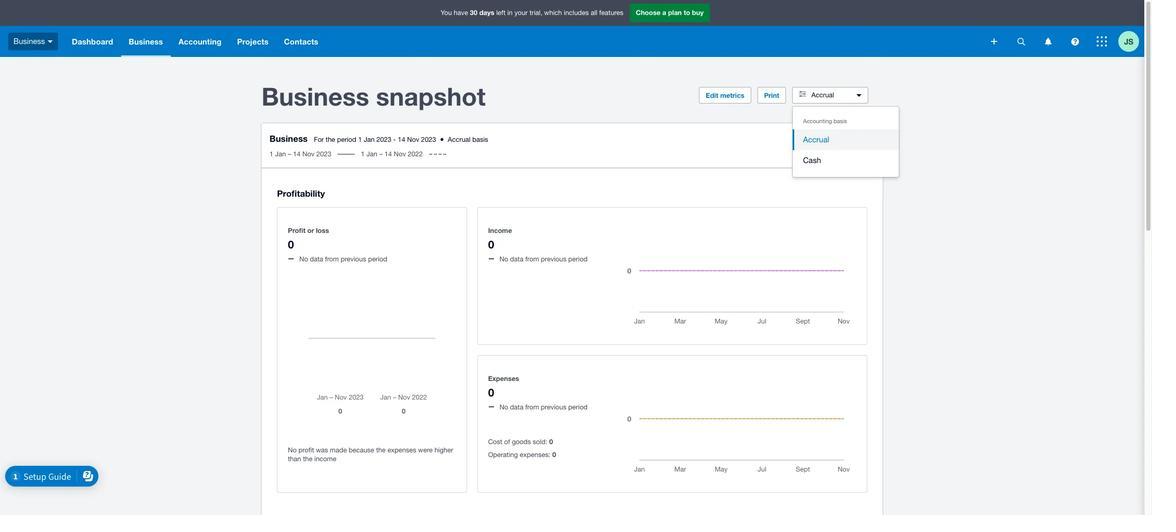 Task type: describe. For each thing, give the bounding box(es) containing it.
was
[[316, 447, 328, 454]]

2 horizontal spatial 2023
[[422, 136, 436, 143]]

income
[[488, 226, 512, 235]]

snapshot
[[376, 81, 486, 111]]

no for income 0
[[500, 255, 508, 263]]

were
[[418, 447, 433, 454]]

-
[[394, 136, 396, 143]]

contacts button
[[276, 26, 326, 57]]

made
[[330, 447, 347, 454]]

expenses 0
[[488, 374, 519, 399]]

1 vertical spatial basis
[[473, 136, 489, 143]]

you have 30 days left in your trial, which includes all features
[[441, 8, 624, 17]]

1 jan – 14 nov 2023
[[270, 150, 332, 158]]

all
[[591, 9, 598, 17]]

no for expenses 0
[[500, 403, 508, 411]]

nov for 1 jan – 14 nov 2023
[[303, 150, 315, 158]]

no data from previous period for profit or loss 0
[[299, 255, 387, 263]]

dashboard
[[72, 37, 113, 46]]

2 horizontal spatial nov
[[408, 136, 420, 143]]

features
[[599, 9, 624, 17]]

than
[[288, 455, 301, 463]]

year
[[823, 139, 836, 147]]

print
[[764, 91, 780, 99]]

choose
[[636, 8, 661, 17]]

higher
[[435, 447, 453, 454]]

year to date button
[[806, 135, 875, 151]]

1 vertical spatial the
[[376, 447, 386, 454]]

accounting basis
[[803, 118, 847, 124]]

navigation containing dashboard
[[64, 26, 984, 57]]

no inside no profit was made because the expenses were higher than the income
[[288, 447, 297, 454]]

accounting for accounting basis
[[803, 118, 832, 124]]

period for profit or loss 0
[[368, 255, 387, 263]]

0 inside income 0
[[488, 238, 494, 251]]

none field containing accrual
[[792, 106, 900, 178]]

0 right sold:
[[549, 438, 553, 446]]

no profit was made because the expenses were higher than the income
[[288, 447, 453, 463]]

accounting for accounting
[[179, 37, 222, 46]]

accrual for accrual popup button on the top right of page
[[812, 91, 834, 99]]

print button
[[758, 87, 786, 104]]

to inside popup button
[[838, 139, 844, 147]]

of
[[504, 438, 510, 446]]

data for income 0
[[510, 255, 524, 263]]

no data from previous period for income 0
[[500, 255, 588, 263]]

income 0
[[488, 226, 512, 251]]

edit metrics button
[[699, 87, 751, 104]]

2 business button from the left
[[121, 26, 171, 57]]

edit
[[706, 91, 719, 99]]

dashboard link
[[64, 26, 121, 57]]

left
[[496, 9, 506, 17]]

previous for profit or loss 0
[[341, 255, 366, 263]]

date
[[845, 139, 859, 147]]

accrual for accrual button
[[803, 135, 830, 144]]

cash button
[[793, 150, 899, 171]]

trial,
[[530, 9, 543, 17]]

for
[[314, 136, 324, 143]]

a
[[663, 8, 667, 17]]

expenses
[[388, 447, 416, 454]]

14 for 1 jan – 14 nov 2023
[[293, 150, 301, 158]]

profit or loss 0
[[288, 226, 329, 251]]

for the period 1 jan 2023 - 14 nov 2023  ●  accrual basis
[[314, 136, 489, 143]]

group containing accrual
[[793, 107, 899, 177]]

2023 for nov
[[317, 150, 332, 158]]



Task type: locate. For each thing, give the bounding box(es) containing it.
jan down for the period 1 jan 2023 - 14 nov 2023  ●  accrual basis
[[367, 150, 378, 158]]

1 for 1 jan – 14 nov 2023
[[270, 150, 274, 158]]

svg image inside business popup button
[[48, 40, 53, 43]]

previous for income 0
[[541, 255, 567, 263]]

0 inside profit or loss 0
[[288, 238, 294, 251]]

expenses
[[488, 374, 519, 383]]

no
[[299, 255, 308, 263], [500, 255, 508, 263], [500, 403, 508, 411], [288, 447, 297, 454]]

profit
[[288, 226, 306, 235]]

js button
[[1119, 26, 1145, 57]]

jan up profitability
[[275, 150, 286, 158]]

0 horizontal spatial nov
[[303, 150, 315, 158]]

nov
[[408, 136, 420, 143], [303, 150, 315, 158], [394, 150, 406, 158]]

2023 down for
[[317, 150, 332, 158]]

0 down the 'income'
[[488, 238, 494, 251]]

banner containing js
[[0, 0, 1145, 57]]

0 down expenses
[[488, 386, 494, 399]]

jan left - at top
[[364, 136, 375, 143]]

0 horizontal spatial svg image
[[1071, 38, 1079, 45]]

14 up profitability
[[293, 150, 301, 158]]

no down profit or loss 0
[[299, 255, 308, 263]]

from for expenses 0
[[525, 403, 539, 411]]

your
[[515, 9, 528, 17]]

accrual button
[[793, 129, 899, 150]]

navigation
[[64, 26, 984, 57]]

accrual inside button
[[803, 135, 830, 144]]

no down income 0
[[500, 255, 508, 263]]

data down profit or loss 0
[[310, 255, 323, 263]]

2 – from the left
[[380, 150, 383, 158]]

None field
[[792, 106, 900, 178]]

business snapshot
[[262, 81, 486, 111]]

– for 14 nov 2022
[[380, 150, 383, 158]]

projects button
[[229, 26, 276, 57]]

banner
[[0, 0, 1145, 57]]

jan
[[364, 136, 375, 143], [275, 150, 286, 158], [367, 150, 378, 158]]

1 horizontal spatial basis
[[834, 118, 847, 124]]

expenses:
[[520, 451, 551, 459]]

data for expenses 0
[[510, 403, 524, 411]]

goods
[[512, 438, 531, 446]]

– up profitability
[[288, 150, 292, 158]]

no data from previous period down income 0
[[500, 255, 588, 263]]

period for expenses 0
[[569, 403, 588, 411]]

the right because
[[376, 447, 386, 454]]

no data from previous period for expenses 0
[[500, 403, 588, 411]]

income
[[314, 455, 337, 463]]

–
[[288, 150, 292, 158], [380, 150, 383, 158]]

the
[[326, 136, 336, 143], [376, 447, 386, 454], [303, 455, 313, 463]]

group
[[793, 107, 899, 177]]

period
[[337, 136, 357, 143], [368, 255, 387, 263], [569, 255, 588, 263], [569, 403, 588, 411]]

you
[[441, 9, 452, 17]]

1 – from the left
[[288, 150, 292, 158]]

0 horizontal spatial basis
[[473, 136, 489, 143]]

1 business button from the left
[[0, 26, 64, 57]]

0 horizontal spatial to
[[684, 8, 690, 17]]

– for 14 nov 2023
[[288, 150, 292, 158]]

previous for expenses 0
[[541, 403, 567, 411]]

1 horizontal spatial 2023
[[377, 136, 392, 143]]

0 horizontal spatial accounting
[[179, 37, 222, 46]]

1 horizontal spatial svg image
[[1097, 36, 1107, 47]]

nov for 1 jan – 14 nov 2022
[[394, 150, 406, 158]]

to inside banner
[[684, 8, 690, 17]]

1 for 1 jan – 14 nov 2022
[[361, 150, 365, 158]]

0 vertical spatial the
[[326, 136, 336, 143]]

to right year
[[838, 139, 844, 147]]

in
[[508, 9, 513, 17]]

profit
[[299, 447, 314, 454]]

0 down profit at left
[[288, 238, 294, 251]]

edit metrics
[[706, 91, 745, 99]]

14 right - at top
[[398, 136, 406, 143]]

jan for 1 jan – 14 nov 2023
[[275, 150, 286, 158]]

no for profit or loss 0
[[299, 255, 308, 263]]

no up the than
[[288, 447, 297, 454]]

1 vertical spatial to
[[838, 139, 844, 147]]

loss
[[316, 226, 329, 235]]

metrics
[[720, 91, 745, 99]]

to
[[684, 8, 690, 17], [838, 139, 844, 147]]

0 vertical spatial accounting
[[179, 37, 222, 46]]

14 for 1 jan – 14 nov 2022
[[385, 150, 392, 158]]

buy
[[692, 8, 704, 17]]

basis inside accounting basis list box
[[834, 118, 847, 124]]

the down profit
[[303, 455, 313, 463]]

nov down for
[[303, 150, 315, 158]]

0 horizontal spatial –
[[288, 150, 292, 158]]

svg image
[[1097, 36, 1107, 47], [1071, 38, 1079, 45]]

0 inside expenses 0
[[488, 386, 494, 399]]

accounting basis list box
[[793, 107, 899, 177]]

14
[[398, 136, 406, 143], [293, 150, 301, 158], [385, 150, 392, 158]]

2 horizontal spatial 14
[[398, 136, 406, 143]]

contacts
[[284, 37, 318, 46]]

nov down for the period 1 jan 2023 - 14 nov 2023  ●  accrual basis
[[394, 150, 406, 158]]

js
[[1124, 37, 1134, 46]]

previous
[[341, 255, 366, 263], [541, 255, 567, 263], [541, 403, 567, 411]]

1 horizontal spatial accounting
[[803, 118, 832, 124]]

days
[[479, 8, 495, 17]]

2022
[[408, 150, 423, 158]]

from for income 0
[[525, 255, 539, 263]]

1 vertical spatial accounting
[[803, 118, 832, 124]]

no down expenses 0
[[500, 403, 508, 411]]

year to date
[[823, 139, 859, 147]]

1 horizontal spatial business button
[[121, 26, 171, 57]]

cost
[[488, 438, 502, 446]]

which
[[544, 9, 562, 17]]

from
[[325, 255, 339, 263], [525, 255, 539, 263], [525, 403, 539, 411]]

period for income 0
[[569, 255, 588, 263]]

1 horizontal spatial –
[[380, 150, 383, 158]]

data for profit or loss 0
[[310, 255, 323, 263]]

data down expenses 0
[[510, 403, 524, 411]]

2 vertical spatial the
[[303, 455, 313, 463]]

0 horizontal spatial 14
[[293, 150, 301, 158]]

14 down for the period 1 jan 2023 - 14 nov 2023  ●  accrual basis
[[385, 150, 392, 158]]

cash
[[803, 156, 821, 165]]

0 right the "expenses:"
[[553, 451, 556, 459]]

business
[[13, 37, 45, 45], [129, 37, 163, 46], [262, 81, 369, 111], [270, 133, 308, 144]]

the right for
[[326, 136, 336, 143]]

business button
[[0, 26, 64, 57], [121, 26, 171, 57]]

1 horizontal spatial to
[[838, 139, 844, 147]]

plan
[[668, 8, 682, 17]]

accounting inside "accounting" dropdown button
[[179, 37, 222, 46]]

0
[[288, 238, 294, 251], [488, 238, 494, 251], [488, 386, 494, 399], [549, 438, 553, 446], [553, 451, 556, 459]]

accounting
[[179, 37, 222, 46], [803, 118, 832, 124]]

2023 up 2022
[[422, 136, 436, 143]]

data
[[310, 255, 323, 263], [510, 255, 524, 263], [510, 403, 524, 411]]

2023 left - at top
[[377, 136, 392, 143]]

nov up 2022
[[408, 136, 420, 143]]

basis
[[834, 118, 847, 124], [473, 136, 489, 143]]

sold:
[[533, 438, 548, 446]]

no data from previous period up sold:
[[500, 403, 588, 411]]

operating
[[488, 451, 518, 459]]

to left buy
[[684, 8, 690, 17]]

– down for the period 1 jan 2023 - 14 nov 2023  ●  accrual basis
[[380, 150, 383, 158]]

profitability
[[277, 188, 325, 199]]

accounting inside accounting basis list box
[[803, 118, 832, 124]]

1
[[359, 136, 362, 143], [270, 150, 274, 158], [361, 150, 365, 158]]

2 horizontal spatial the
[[376, 447, 386, 454]]

choose a plan to buy
[[636, 8, 704, 17]]

1 horizontal spatial 14
[[385, 150, 392, 158]]

projects
[[237, 37, 269, 46]]

accounting button
[[171, 26, 229, 57]]

no data from previous period
[[299, 255, 387, 263], [500, 255, 588, 263], [500, 403, 588, 411]]

jan for 1 jan – 14 nov 2022
[[367, 150, 378, 158]]

from for profit or loss 0
[[325, 255, 339, 263]]

0 horizontal spatial the
[[303, 455, 313, 463]]

have
[[454, 9, 468, 17]]

30
[[470, 8, 478, 17]]

0 horizontal spatial 2023
[[317, 150, 332, 158]]

or
[[307, 226, 314, 235]]

1 horizontal spatial nov
[[394, 150, 406, 158]]

no data from previous period down "loss"
[[299, 255, 387, 263]]

0 vertical spatial to
[[684, 8, 690, 17]]

2023 for jan
[[377, 136, 392, 143]]

0 horizontal spatial business button
[[0, 26, 64, 57]]

accrual button
[[792, 87, 869, 104]]

0 vertical spatial basis
[[834, 118, 847, 124]]

1 horizontal spatial the
[[326, 136, 336, 143]]

accrual inside popup button
[[812, 91, 834, 99]]

svg image
[[1018, 38, 1025, 45], [1045, 38, 1052, 45], [991, 38, 998, 45], [48, 40, 53, 43]]

2023
[[377, 136, 392, 143], [422, 136, 436, 143], [317, 150, 332, 158]]

includes
[[564, 9, 589, 17]]

cost of goods sold: 0 operating expenses: 0
[[488, 438, 556, 459]]

accrual
[[812, 91, 834, 99], [803, 135, 830, 144], [448, 136, 471, 143]]

data down income 0
[[510, 255, 524, 263]]

1 jan – 14 nov 2022
[[361, 150, 423, 158]]

because
[[349, 447, 374, 454]]



Task type: vqa. For each thing, say whether or not it's contained in the screenshot.
text field inside Line items element
no



